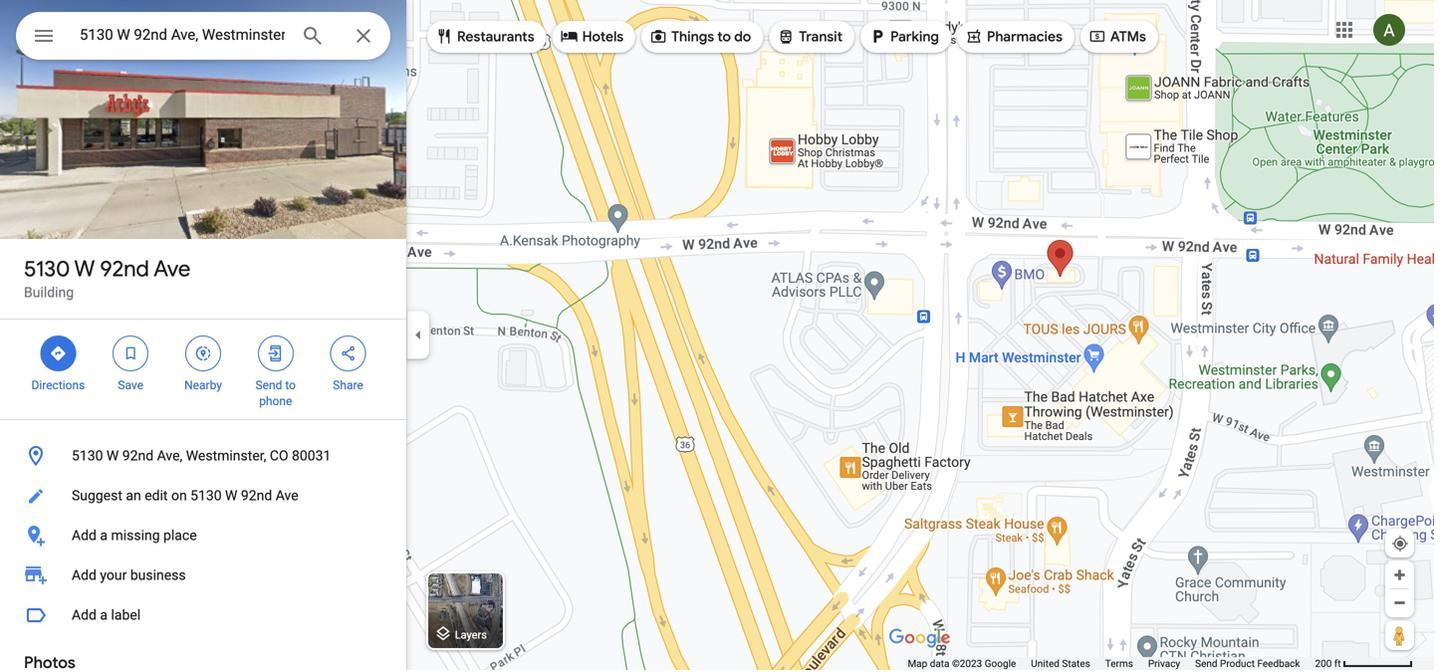 Task type: vqa. For each thing, say whether or not it's contained in the screenshot.
left "Ave"
yes



Task type: locate. For each thing, give the bounding box(es) containing it.
0 vertical spatial send
[[256, 378, 282, 392]]

google maps element
[[0, 0, 1434, 670]]

0 vertical spatial a
[[100, 527, 108, 544]]


[[49, 343, 67, 365]]

1 vertical spatial 92nd
[[122, 448, 154, 464]]

1 vertical spatial to
[[285, 378, 296, 392]]

 parking
[[869, 25, 939, 47]]

united states
[[1031, 658, 1090, 670]]

send to phone
[[256, 378, 296, 408]]

0 vertical spatial w
[[74, 255, 95, 283]]

send inside button
[[1195, 658, 1218, 670]]


[[560, 25, 578, 47]]

your
[[100, 567, 127, 584]]

92nd inside suggest an edit on 5130 w 92nd ave "button"
[[241, 488, 272, 504]]

footer inside google maps element
[[908, 657, 1315, 670]]

1 vertical spatial 5130
[[72, 448, 103, 464]]

92nd for ave
[[100, 255, 149, 283]]

send for send product feedback
[[1195, 658, 1218, 670]]

92nd inside 5130 w 92nd ave, westminster, co 80031 'button'
[[122, 448, 154, 464]]

united states button
[[1031, 657, 1090, 670]]

0 vertical spatial ave
[[154, 255, 190, 283]]

2 horizontal spatial 5130
[[190, 488, 222, 504]]

map
[[908, 658, 927, 670]]

0 horizontal spatial w
[[74, 255, 95, 283]]

a
[[100, 527, 108, 544], [100, 607, 108, 623]]

92nd inside 5130 w 92nd ave building
[[100, 255, 149, 283]]

1 horizontal spatial 5130
[[72, 448, 103, 464]]

0 vertical spatial add
[[72, 527, 97, 544]]

92nd up 
[[100, 255, 149, 283]]

0 horizontal spatial send
[[256, 378, 282, 392]]

0 vertical spatial 5130
[[24, 255, 70, 283]]

5130 inside 5130 w 92nd ave building
[[24, 255, 70, 283]]

footer
[[908, 657, 1315, 670]]

92nd down the co
[[241, 488, 272, 504]]

ave inside "button"
[[276, 488, 298, 504]]

united
[[1031, 658, 1060, 670]]

 pharmacies
[[965, 25, 1063, 47]]

ave inside 5130 w 92nd ave building
[[154, 255, 190, 283]]

send left product
[[1195, 658, 1218, 670]]

suggest an edit on 5130 w 92nd ave
[[72, 488, 298, 504]]

restaurants
[[457, 28, 534, 46]]

92nd left ave,
[[122, 448, 154, 464]]

2 a from the top
[[100, 607, 108, 623]]

2 vertical spatial 92nd
[[241, 488, 272, 504]]

add for add a label
[[72, 607, 97, 623]]

directions
[[31, 378, 85, 392]]

5130 up the building
[[24, 255, 70, 283]]

suggest an edit on 5130 w 92nd ave button
[[0, 476, 406, 516]]

2 vertical spatial add
[[72, 607, 97, 623]]

send
[[256, 378, 282, 392], [1195, 658, 1218, 670]]

 atms
[[1088, 25, 1146, 47]]

map data ©2023 google
[[908, 658, 1016, 670]]

transit
[[799, 28, 843, 46]]

a left label
[[100, 607, 108, 623]]

add a label button
[[0, 596, 406, 635]]

5130 inside 5130 w 92nd ave, westminster, co 80031 'button'
[[72, 448, 103, 464]]

5130 right on
[[190, 488, 222, 504]]

send product feedback
[[1195, 658, 1300, 670]]

an
[[126, 488, 141, 504]]

privacy button
[[1148, 657, 1180, 670]]

send inside send to phone
[[256, 378, 282, 392]]

privacy
[[1148, 658, 1180, 670]]

92nd
[[100, 255, 149, 283], [122, 448, 154, 464], [241, 488, 272, 504]]

share
[[333, 378, 363, 392]]

none field inside 5130 w 92nd ave, westminster, co 80031 'field'
[[80, 23, 285, 47]]

ave
[[154, 255, 190, 283], [276, 488, 298, 504]]

5130 w 92nd ave building
[[24, 255, 190, 301]]

to left do
[[717, 28, 731, 46]]

1 vertical spatial w
[[106, 448, 119, 464]]

w for ave,
[[106, 448, 119, 464]]

1 vertical spatial add
[[72, 567, 97, 584]]

0 vertical spatial to
[[717, 28, 731, 46]]

business
[[130, 567, 186, 584]]

0 horizontal spatial to
[[285, 378, 296, 392]]

a for missing
[[100, 527, 108, 544]]

0 vertical spatial 92nd
[[100, 255, 149, 283]]


[[194, 343, 212, 365]]

92nd for ave,
[[122, 448, 154, 464]]

0 horizontal spatial ave
[[154, 255, 190, 283]]

westminster,
[[186, 448, 266, 464]]

5130 up suggest
[[72, 448, 103, 464]]

add
[[72, 527, 97, 544], [72, 567, 97, 584], [72, 607, 97, 623]]

send for send to phone
[[256, 378, 282, 392]]

None field
[[80, 23, 285, 47]]

add left the your
[[72, 567, 97, 584]]


[[122, 343, 140, 365]]

1 horizontal spatial ave
[[276, 488, 298, 504]]

send up 'phone'
[[256, 378, 282, 392]]

footer containing map data ©2023 google
[[908, 657, 1315, 670]]

1 horizontal spatial w
[[106, 448, 119, 464]]


[[267, 343, 285, 365]]

1 vertical spatial ave
[[276, 488, 298, 504]]

add left label
[[72, 607, 97, 623]]

2 horizontal spatial w
[[225, 488, 238, 504]]

©2023
[[952, 658, 982, 670]]

a left "missing"
[[100, 527, 108, 544]]

1 horizontal spatial send
[[1195, 658, 1218, 670]]


[[435, 25, 453, 47]]

add your business link
[[0, 556, 406, 596]]

add inside add your business link
[[72, 567, 97, 584]]

layers
[[455, 629, 487, 641]]

2 vertical spatial 5130
[[190, 488, 222, 504]]

w inside 5130 w 92nd ave building
[[74, 255, 95, 283]]

1 add from the top
[[72, 527, 97, 544]]

1 vertical spatial a
[[100, 607, 108, 623]]

1 a from the top
[[100, 527, 108, 544]]

add down suggest
[[72, 527, 97, 544]]

w
[[74, 255, 95, 283], [106, 448, 119, 464], [225, 488, 238, 504]]

collapse side panel image
[[407, 324, 429, 346]]

to
[[717, 28, 731, 46], [285, 378, 296, 392]]

1 vertical spatial send
[[1195, 658, 1218, 670]]

add inside add a label button
[[72, 607, 97, 623]]

1 horizontal spatial to
[[717, 28, 731, 46]]

2 add from the top
[[72, 567, 97, 584]]

0 horizontal spatial 5130
[[24, 255, 70, 283]]

5130
[[24, 255, 70, 283], [72, 448, 103, 464], [190, 488, 222, 504]]

to inside send to phone
[[285, 378, 296, 392]]

add inside add a missing place button
[[72, 527, 97, 544]]

show street view coverage image
[[1385, 620, 1414, 650]]

to up 'phone'
[[285, 378, 296, 392]]

 search field
[[16, 12, 390, 64]]

5130 W 92nd Ave, Westminster, CO 80031 field
[[16, 12, 390, 60]]

add for add your business
[[72, 567, 97, 584]]

w inside 5130 w 92nd ave, westminster, co 80031 'button'
[[106, 448, 119, 464]]

2 vertical spatial w
[[225, 488, 238, 504]]


[[32, 21, 56, 50]]

ave,
[[157, 448, 183, 464]]

nearby
[[184, 378, 222, 392]]

a for label
[[100, 607, 108, 623]]

to inside the ' things to do'
[[717, 28, 731, 46]]

add a label
[[72, 607, 141, 623]]

 restaurants
[[435, 25, 534, 47]]

5130 w 92nd ave, westminster, co 80031 button
[[0, 436, 406, 476]]

3 add from the top
[[72, 607, 97, 623]]



Task type: describe. For each thing, give the bounding box(es) containing it.
200
[[1315, 658, 1332, 670]]

ft
[[1334, 658, 1341, 670]]

atms
[[1110, 28, 1146, 46]]

add a missing place button
[[0, 516, 406, 556]]

feedback
[[1257, 658, 1300, 670]]

add a missing place
[[72, 527, 197, 544]]

w inside suggest an edit on 5130 w 92nd ave "button"
[[225, 488, 238, 504]]

80031
[[292, 448, 331, 464]]

place
[[163, 527, 197, 544]]

actions for 5130 w 92nd ave region
[[0, 320, 406, 419]]

zoom out image
[[1392, 596, 1407, 611]]

data
[[930, 658, 950, 670]]

terms
[[1105, 658, 1133, 670]]

hotels
[[582, 28, 624, 46]]

phone
[[259, 394, 292, 408]]


[[965, 25, 983, 47]]

add for add a missing place
[[72, 527, 97, 544]]

add your business
[[72, 567, 186, 584]]

 things to do
[[649, 25, 751, 47]]

send product feedback button
[[1195, 657, 1300, 670]]

 button
[[16, 12, 72, 64]]

 transit
[[777, 25, 843, 47]]

co
[[270, 448, 288, 464]]

save
[[118, 378, 143, 392]]

google
[[985, 658, 1016, 670]]

5130 inside suggest an edit on 5130 w 92nd ave "button"
[[190, 488, 222, 504]]

things
[[671, 28, 714, 46]]

5130 for ave
[[24, 255, 70, 283]]

200 ft button
[[1315, 658, 1413, 670]]


[[869, 25, 886, 47]]

show your location image
[[1391, 535, 1409, 553]]


[[339, 343, 357, 365]]

5130 for ave,
[[72, 448, 103, 464]]

terms button
[[1105, 657, 1133, 670]]

google account: angela cha  
(angela.cha@adept.ai) image
[[1373, 14, 1405, 46]]

5130 w 92nd ave main content
[[0, 0, 406, 670]]

parking
[[890, 28, 939, 46]]

suggest
[[72, 488, 122, 504]]

pharmacies
[[987, 28, 1063, 46]]


[[649, 25, 667, 47]]

200 ft
[[1315, 658, 1341, 670]]


[[777, 25, 795, 47]]

5130 w 92nd ave, westminster, co 80031
[[72, 448, 331, 464]]

 hotels
[[560, 25, 624, 47]]

on
[[171, 488, 187, 504]]

w for ave
[[74, 255, 95, 283]]

zoom in image
[[1392, 568, 1407, 583]]

edit
[[145, 488, 168, 504]]

missing
[[111, 527, 160, 544]]


[[1088, 25, 1106, 47]]

building
[[24, 284, 74, 301]]

do
[[734, 28, 751, 46]]

label
[[111, 607, 141, 623]]

states
[[1062, 658, 1090, 670]]

product
[[1220, 658, 1255, 670]]



